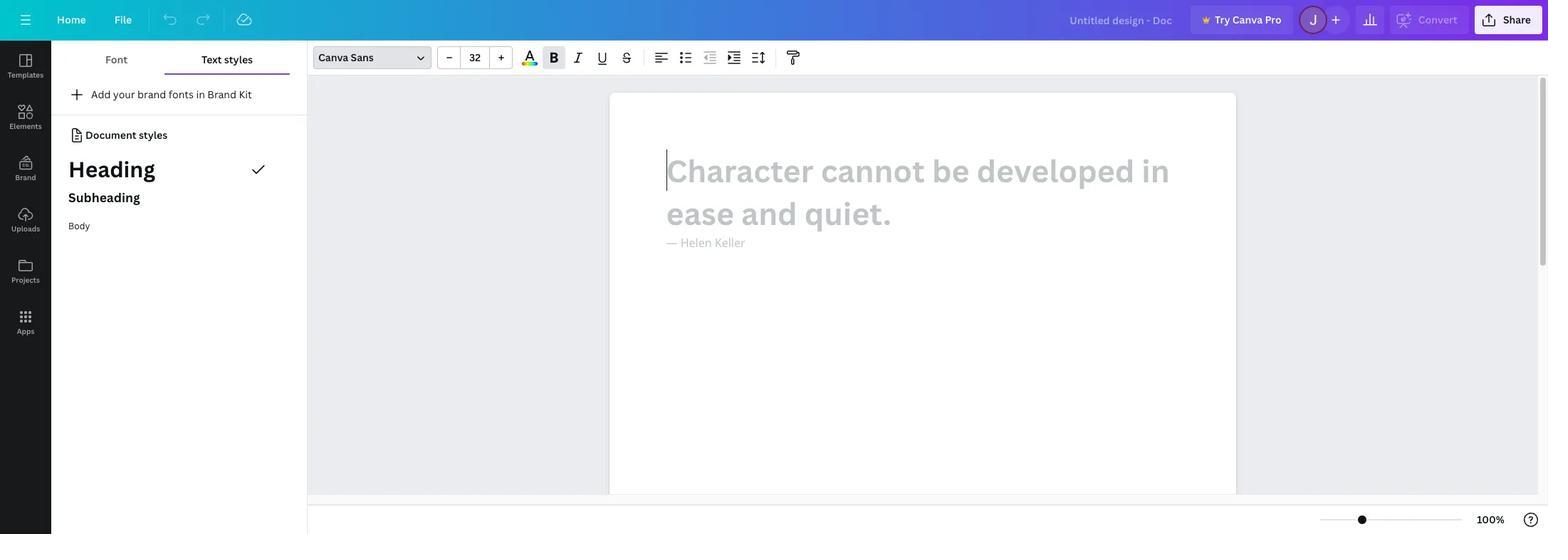 Task type: describe. For each thing, give the bounding box(es) containing it.
brand button
[[0, 143, 51, 194]]

add
[[91, 88, 111, 101]]

add your brand fonts in brand kit
[[91, 88, 252, 101]]

body
[[68, 220, 90, 232]]

100% button
[[1468, 509, 1514, 531]]

apps button
[[0, 297, 51, 348]]

file
[[115, 13, 132, 26]]

try canva pro button
[[1191, 6, 1293, 34]]

elements
[[9, 121, 42, 131]]

file button
[[103, 6, 143, 34]]

color range image
[[522, 62, 538, 66]]

try
[[1215, 13, 1230, 26]]

text
[[202, 53, 222, 66]]

apps
[[17, 326, 34, 336]]

subheading
[[68, 189, 140, 206]]

heading button
[[51, 152, 307, 187]]

Design title text field
[[1059, 6, 1185, 34]]

uploads button
[[0, 194, 51, 246]]

text styles button
[[165, 46, 290, 73]]

share
[[1504, 13, 1531, 26]]

elements button
[[0, 92, 51, 143]]

try canva pro
[[1215, 13, 1282, 26]]

kit
[[239, 88, 252, 101]]

side panel tab list
[[0, 41, 51, 348]]

brand inside side panel "tab list"
[[15, 172, 36, 182]]

convert
[[1419, 13, 1458, 26]]

1 horizontal spatial brand
[[207, 88, 237, 101]]

share button
[[1475, 6, 1543, 34]]

convert button
[[1390, 6, 1469, 34]]



Task type: vqa. For each thing, say whether or not it's contained in the screenshot.
"Domains"
no



Task type: locate. For each thing, give the bounding box(es) containing it.
canva inside dropdown button
[[318, 51, 348, 64]]

styles down brand
[[139, 128, 167, 142]]

in
[[196, 88, 205, 101]]

canva
[[1233, 13, 1263, 26], [318, 51, 348, 64]]

brand
[[207, 88, 237, 101], [15, 172, 36, 182]]

sans
[[351, 51, 374, 64]]

styles right text
[[224, 53, 253, 66]]

text styles
[[202, 53, 253, 66]]

1 vertical spatial brand
[[15, 172, 36, 182]]

0 horizontal spatial brand
[[15, 172, 36, 182]]

styles for document styles
[[139, 128, 167, 142]]

pro
[[1265, 13, 1282, 26]]

canva sans button
[[313, 46, 432, 69]]

document
[[85, 128, 136, 142]]

templates button
[[0, 41, 51, 92]]

font button
[[68, 46, 165, 73]]

1 horizontal spatial canva
[[1233, 13, 1263, 26]]

home
[[57, 13, 86, 26]]

1 vertical spatial canva
[[318, 51, 348, 64]]

home link
[[46, 6, 97, 34]]

1 vertical spatial styles
[[139, 128, 167, 142]]

styles
[[224, 53, 253, 66], [139, 128, 167, 142]]

brand up uploads button
[[15, 172, 36, 182]]

add your brand fonts in brand kit button
[[51, 80, 307, 109]]

group
[[437, 46, 513, 69]]

main menu bar
[[0, 0, 1549, 41]]

0 vertical spatial brand
[[207, 88, 237, 101]]

styles for text styles
[[224, 53, 253, 66]]

uploads
[[11, 224, 40, 234]]

1 horizontal spatial styles
[[224, 53, 253, 66]]

brand right in
[[207, 88, 237, 101]]

0 horizontal spatial canva
[[318, 51, 348, 64]]

your
[[113, 88, 135, 101]]

fonts
[[169, 88, 194, 101]]

projects
[[11, 275, 40, 285]]

brand
[[138, 88, 166, 101]]

– – number field
[[465, 51, 485, 64]]

0 horizontal spatial styles
[[139, 128, 167, 142]]

canva left sans
[[318, 51, 348, 64]]

font
[[105, 53, 128, 66]]

templates
[[8, 70, 44, 80]]

100%
[[1477, 513, 1505, 526]]

canva sans
[[318, 51, 374, 64]]

canva inside button
[[1233, 13, 1263, 26]]

body button
[[51, 212, 307, 241]]

0 vertical spatial canva
[[1233, 13, 1263, 26]]

document styles
[[85, 128, 167, 142]]

styles inside button
[[224, 53, 253, 66]]

None text field
[[609, 93, 1236, 534]]

canva right try
[[1233, 13, 1263, 26]]

subheading button
[[51, 184, 307, 212]]

projects button
[[0, 246, 51, 297]]

0 vertical spatial styles
[[224, 53, 253, 66]]

heading
[[68, 155, 155, 184]]



